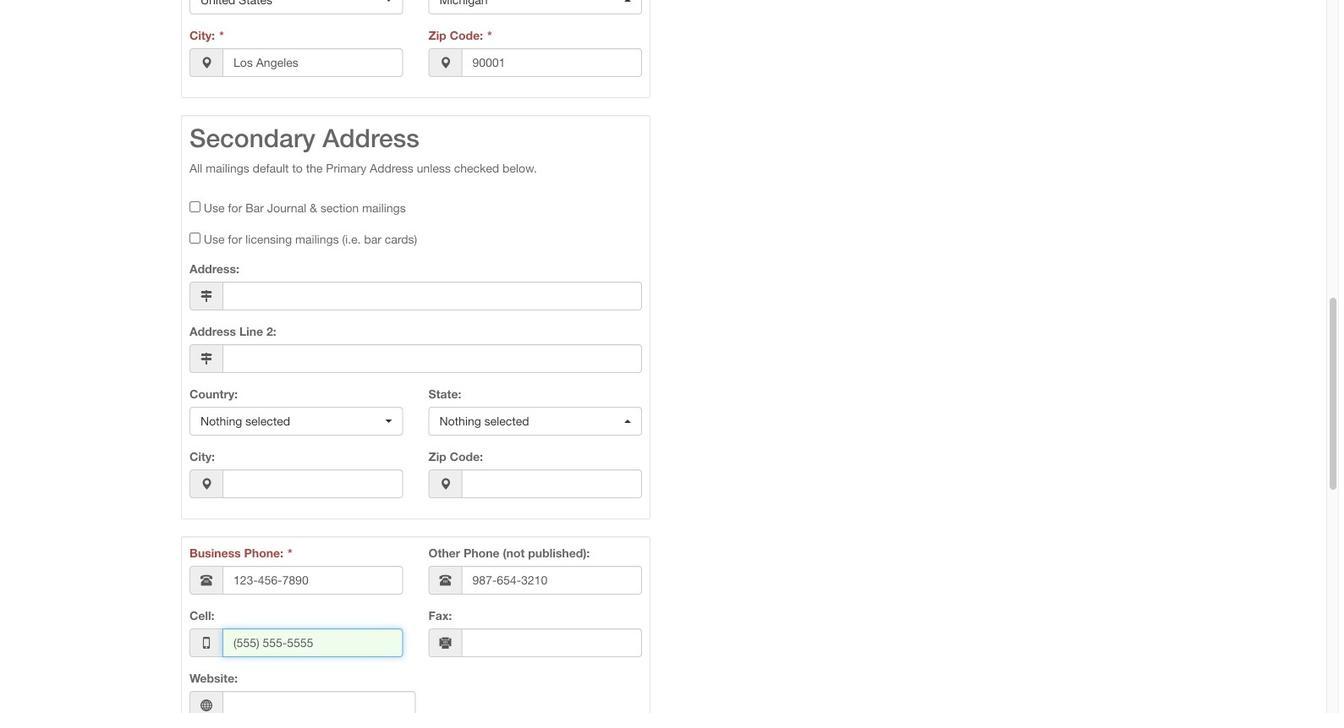 Task type: describe. For each thing, give the bounding box(es) containing it.
map signs image
[[201, 290, 212, 302]]

map signs image
[[201, 353, 212, 365]]



Task type: locate. For each thing, give the bounding box(es) containing it.
map marker image
[[201, 57, 212, 69], [440, 57, 451, 69], [201, 478, 212, 490], [440, 478, 451, 490]]

None checkbox
[[190, 233, 201, 244]]

None text field
[[223, 48, 403, 77], [462, 48, 642, 77], [223, 344, 642, 373], [462, 566, 642, 595], [223, 629, 403, 657], [223, 691, 416, 713], [223, 48, 403, 77], [462, 48, 642, 77], [223, 344, 642, 373], [462, 566, 642, 595], [223, 629, 403, 657], [223, 691, 416, 713]]

None checkbox
[[190, 201, 201, 212]]

None text field
[[223, 282, 642, 311], [223, 470, 403, 498], [462, 470, 642, 498], [223, 566, 403, 595], [462, 629, 642, 657], [223, 282, 642, 311], [223, 470, 403, 498], [462, 470, 642, 498], [223, 566, 403, 595], [462, 629, 642, 657]]



Task type: vqa. For each thing, say whether or not it's contained in the screenshot.
bottommost Map Signs icon
yes



